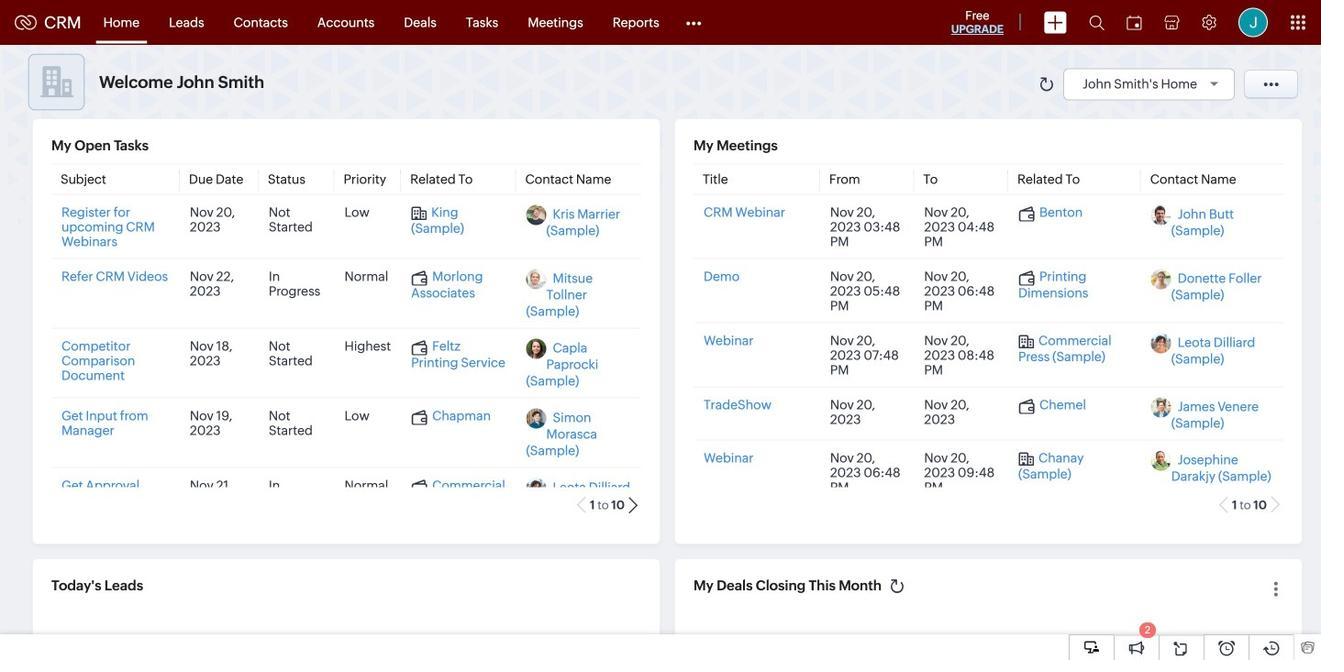 Task type: vqa. For each thing, say whether or not it's contained in the screenshot.
Previous Record Icon
no



Task type: describe. For each thing, give the bounding box(es) containing it.
profile image
[[1239, 8, 1268, 37]]

Other Modules field
[[674, 8, 714, 37]]



Task type: locate. For each thing, give the bounding box(es) containing it.
calendar image
[[1127, 15, 1142, 30]]

logo image
[[15, 15, 37, 30]]

search image
[[1089, 15, 1105, 30]]

create menu image
[[1044, 11, 1067, 33]]

profile element
[[1228, 0, 1279, 44]]

create menu element
[[1033, 0, 1078, 44]]

search element
[[1078, 0, 1116, 45]]



